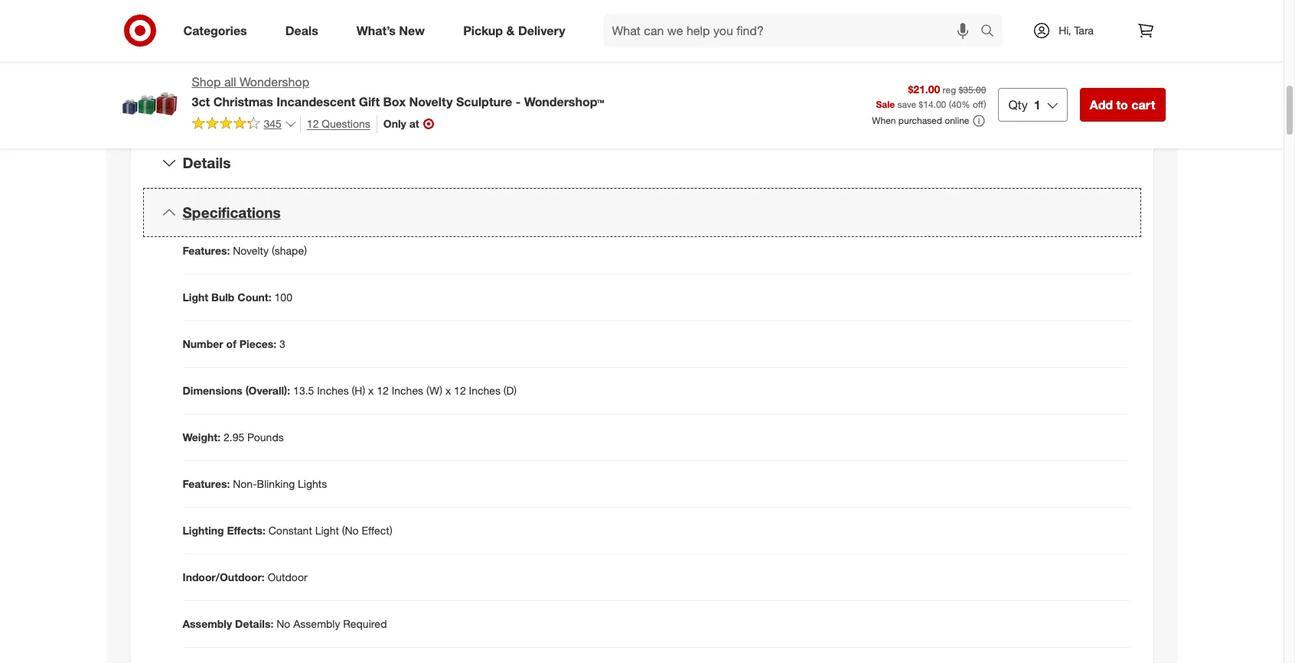 Task type: vqa. For each thing, say whether or not it's contained in the screenshot.


Task type: locate. For each thing, give the bounding box(es) containing it.
2.95
[[224, 431, 244, 444]]

$21.00
[[908, 83, 940, 96]]

12 right (h)
[[377, 384, 389, 397]]

13.5
[[293, 384, 314, 397]]

1 vertical spatial novelty
[[233, 244, 269, 257]]

about
[[578, 92, 628, 114]]

2 assembly from the left
[[293, 618, 340, 631]]

0 vertical spatial novelty
[[409, 94, 453, 109]]

1 features: from the top
[[183, 244, 230, 257]]

x right (w)
[[445, 384, 451, 397]]

1 horizontal spatial inches
[[392, 384, 423, 397]]

(no
[[342, 524, 359, 537]]

add
[[1090, 97, 1113, 112]]

$21.00 reg $35.00 sale save $ 14.00 ( 40 % off )
[[876, 83, 986, 110]]

inches left (w)
[[392, 384, 423, 397]]

0 vertical spatial features:
[[183, 244, 230, 257]]

save
[[897, 99, 916, 110]]

outdoor
[[268, 571, 307, 584]]

what's
[[357, 23, 396, 38]]

weight:
[[183, 431, 221, 444]]

count:
[[238, 291, 271, 304]]

reg
[[943, 85, 956, 96]]

when
[[872, 115, 896, 127]]

details
[[183, 154, 231, 172]]

dimensions
[[183, 384, 242, 397]]

constant
[[268, 524, 312, 537]]

light left (no
[[315, 524, 339, 537]]

12 down incandescent
[[307, 117, 319, 130]]

light bulb count: 100
[[183, 291, 292, 304]]

2 horizontal spatial 12
[[454, 384, 466, 397]]

3 inches from the left
[[469, 384, 501, 397]]

assembly left details:
[[183, 618, 232, 631]]

at
[[409, 117, 419, 130]]

2 horizontal spatial inches
[[469, 384, 501, 397]]

12
[[307, 117, 319, 130], [377, 384, 389, 397], [454, 384, 466, 397]]

search button
[[973, 14, 1010, 51]]

light left bulb
[[183, 291, 208, 304]]

christmas
[[213, 94, 273, 109]]

12 questions link
[[300, 115, 370, 133]]

incandescent
[[277, 94, 355, 109]]

assembly
[[183, 618, 232, 631], [293, 618, 340, 631]]

inches
[[317, 384, 349, 397], [392, 384, 423, 397], [469, 384, 501, 397]]

delivery
[[518, 23, 565, 38]]

1 vertical spatial features:
[[183, 478, 230, 491]]

What can we help you find? suggestions appear below search field
[[603, 14, 984, 47]]

item
[[669, 92, 705, 114]]

0 horizontal spatial light
[[183, 291, 208, 304]]

(
[[949, 99, 951, 110]]

novelty left (shape)
[[233, 244, 269, 257]]

only
[[383, 117, 406, 130]]

2 x from the left
[[445, 384, 451, 397]]

deals
[[285, 23, 318, 38]]

hi, tara
[[1059, 24, 1094, 37]]

(h)
[[352, 384, 365, 397]]

features: down specifications
[[183, 244, 230, 257]]

features: left non- at the bottom
[[183, 478, 230, 491]]

inches left (h)
[[317, 384, 349, 397]]

features:
[[183, 244, 230, 257], [183, 478, 230, 491]]

0 horizontal spatial x
[[368, 384, 374, 397]]

0 vertical spatial light
[[183, 291, 208, 304]]

2 inches from the left
[[392, 384, 423, 397]]

1 x from the left
[[368, 384, 374, 397]]

number of pieces: 3
[[183, 337, 285, 350]]

1 horizontal spatial light
[[315, 524, 339, 537]]

features: non-blinking lights
[[183, 478, 327, 491]]

pieces:
[[239, 337, 276, 350]]

qty
[[1008, 97, 1028, 112]]

0 horizontal spatial novelty
[[233, 244, 269, 257]]

indoor/outdoor:
[[183, 571, 265, 584]]

shop all wondershop 3ct christmas incandescent gift box novelty sculpture - wondershop™
[[192, 74, 604, 109]]

0 horizontal spatial inches
[[317, 384, 349, 397]]

pickup & delivery link
[[450, 14, 584, 47]]

dimensions (overall): 13.5 inches (h) x 12 inches (w) x 12 inches (d)
[[183, 384, 517, 397]]

required
[[343, 618, 387, 631]]

questions
[[322, 117, 370, 130]]

novelty up the at
[[409, 94, 453, 109]]

light
[[183, 291, 208, 304], [315, 524, 339, 537]]

345 link
[[192, 115, 297, 134]]

add to cart button
[[1080, 88, 1165, 122]]

to
[[1116, 97, 1128, 112]]

what's new link
[[344, 14, 444, 47]]

100
[[274, 291, 292, 304]]

1 horizontal spatial x
[[445, 384, 451, 397]]

specifications button
[[143, 188, 1141, 237]]

1 vertical spatial light
[[315, 524, 339, 537]]

&
[[506, 23, 515, 38]]

categories link
[[170, 14, 266, 47]]

1 horizontal spatial assembly
[[293, 618, 340, 631]]

sculpture
[[456, 94, 512, 109]]

sponsored
[[1120, 28, 1165, 39]]

bulb
[[211, 291, 235, 304]]

2 features: from the top
[[183, 478, 230, 491]]

non-
[[233, 478, 257, 491]]

(d)
[[504, 384, 517, 397]]

assembly right no on the bottom of the page
[[293, 618, 340, 631]]

inches left (d) at the left
[[469, 384, 501, 397]]

12 right (w)
[[454, 384, 466, 397]]

1 horizontal spatial novelty
[[409, 94, 453, 109]]

add to cart
[[1090, 97, 1155, 112]]

novelty inside shop all wondershop 3ct christmas incandescent gift box novelty sculpture - wondershop™
[[409, 94, 453, 109]]

0 horizontal spatial assembly
[[183, 618, 232, 631]]

features: for non-blinking lights
[[183, 478, 230, 491]]

x right (h)
[[368, 384, 374, 397]]

off
[[973, 99, 984, 110]]



Task type: describe. For each thing, give the bounding box(es) containing it.
hi,
[[1059, 24, 1071, 37]]

details:
[[235, 618, 274, 631]]

345
[[264, 117, 282, 130]]

image of 3ct christmas incandescent gift box novelty sculpture - wondershop™ image
[[118, 73, 180, 135]]

deals link
[[272, 14, 337, 47]]

40
[[951, 99, 962, 110]]

sale
[[876, 99, 895, 110]]

3
[[279, 337, 285, 350]]

when purchased online
[[872, 115, 969, 127]]

shop
[[192, 74, 221, 90]]

blinking
[[257, 478, 295, 491]]

assembly details: no assembly required
[[183, 618, 387, 631]]

1 inches from the left
[[317, 384, 349, 397]]

pickup
[[463, 23, 503, 38]]

effect)
[[362, 524, 393, 537]]

features: novelty (shape)
[[183, 244, 307, 257]]

online
[[945, 115, 969, 127]]

pounds
[[247, 431, 284, 444]]

about this item
[[578, 92, 705, 114]]

$
[[919, 99, 923, 110]]

qty 1
[[1008, 97, 1041, 112]]

lights
[[298, 478, 327, 491]]

-
[[516, 94, 521, 109]]

number
[[183, 337, 223, 350]]

new
[[399, 23, 425, 38]]

(shape)
[[272, 244, 307, 257]]

wondershop™
[[524, 94, 604, 109]]

only at
[[383, 117, 419, 130]]

specifications
[[183, 204, 281, 221]]

of
[[226, 337, 236, 350]]

(w)
[[426, 384, 442, 397]]

%
[[962, 99, 970, 110]]

effects:
[[227, 524, 266, 537]]

what's new
[[357, 23, 425, 38]]

12 questions
[[307, 117, 370, 130]]

wondershop
[[240, 74, 309, 90]]

categories
[[183, 23, 247, 38]]

lighting
[[183, 524, 224, 537]]

0 horizontal spatial 12
[[307, 117, 319, 130]]

indoor/outdoor: outdoor
[[183, 571, 307, 584]]

box
[[383, 94, 406, 109]]

this
[[633, 92, 664, 114]]

features: for novelty (shape)
[[183, 244, 230, 257]]

no
[[276, 618, 290, 631]]

$35.00
[[959, 85, 986, 96]]

lighting effects: constant light (no effect)
[[183, 524, 393, 537]]

cart
[[1132, 97, 1155, 112]]

pickup & delivery
[[463, 23, 565, 38]]

3ct
[[192, 94, 210, 109]]

14.00
[[923, 99, 946, 110]]

tara
[[1074, 24, 1094, 37]]

purchased
[[899, 115, 942, 127]]

1 horizontal spatial 12
[[377, 384, 389, 397]]

)
[[984, 99, 986, 110]]

(overall):
[[245, 384, 290, 397]]

weight: 2.95 pounds
[[183, 431, 284, 444]]

gift
[[359, 94, 380, 109]]

all
[[224, 74, 236, 90]]

1
[[1034, 97, 1041, 112]]

details button
[[143, 139, 1141, 188]]

1 assembly from the left
[[183, 618, 232, 631]]



